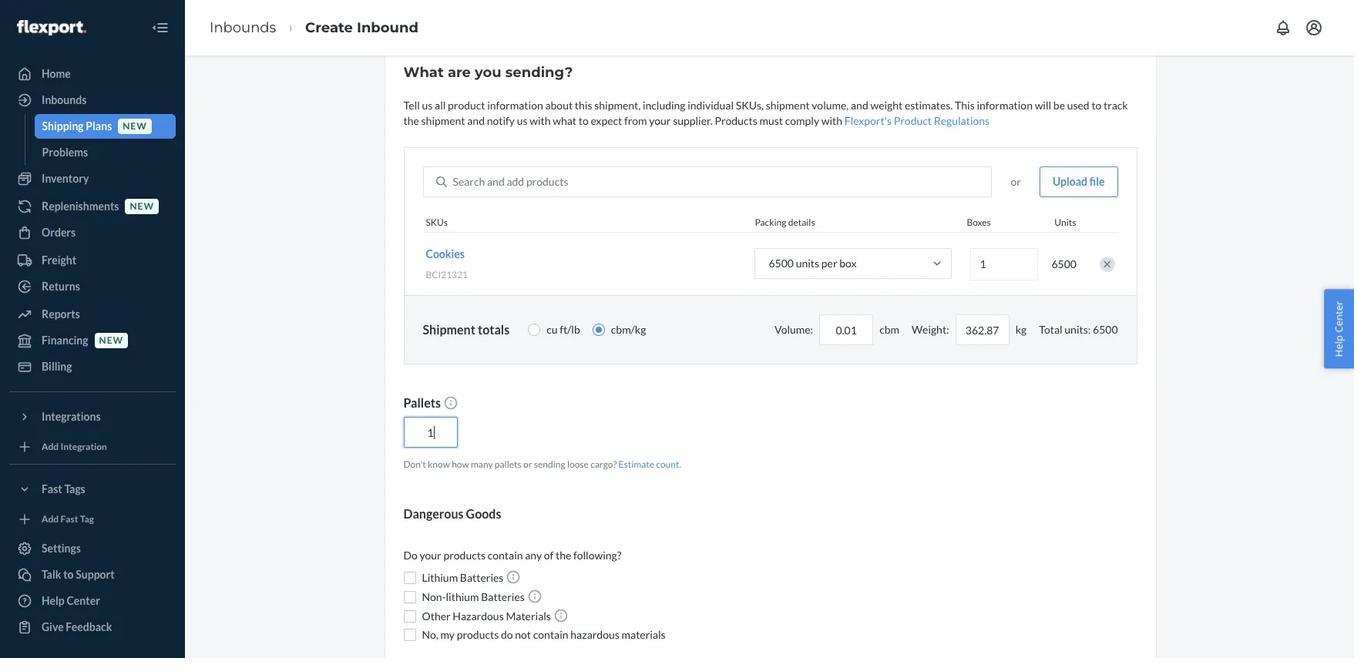Task type: locate. For each thing, give the bounding box(es) containing it.
orders
[[42, 226, 76, 239]]

1 vertical spatial the
[[556, 549, 571, 562]]

individual
[[688, 99, 734, 112]]

1 vertical spatial or
[[523, 459, 532, 470]]

center inside "button"
[[1332, 301, 1346, 333]]

6500 for 6500
[[1052, 257, 1077, 270]]

flexport logo image
[[17, 20, 86, 35]]

returns link
[[9, 274, 176, 299]]

0 horizontal spatial the
[[403, 114, 419, 127]]

my
[[441, 628, 455, 641]]

supplier.
[[673, 114, 713, 127]]

0 vertical spatial shipment
[[766, 99, 810, 112]]

your down including on the top of page
[[649, 114, 671, 127]]

and left add on the left of the page
[[487, 175, 505, 188]]

1 horizontal spatial center
[[1332, 301, 1346, 333]]

feedback
[[66, 620, 112, 634]]

fast
[[42, 482, 62, 496], [61, 513, 78, 525]]

2 vertical spatial products
[[457, 628, 499, 641]]

2 vertical spatial new
[[99, 335, 123, 346]]

1 horizontal spatial or
[[1011, 175, 1021, 188]]

batteries up the other hazardous materials
[[481, 590, 525, 604]]

goods
[[466, 507, 501, 521]]

fast inside dropdown button
[[42, 482, 62, 496]]

to right the 'talk'
[[63, 568, 74, 581]]

0 horizontal spatial help center
[[42, 594, 100, 607]]

give feedback button
[[9, 615, 176, 640]]

create inbound link
[[305, 19, 418, 36]]

0 horizontal spatial inbounds link
[[9, 88, 176, 113]]

0 vertical spatial the
[[403, 114, 419, 127]]

0 vertical spatial new
[[123, 121, 147, 132]]

0 horizontal spatial center
[[67, 594, 100, 607]]

cargo?
[[590, 459, 617, 470]]

your right do
[[420, 549, 441, 562]]

your
[[649, 114, 671, 127], [420, 549, 441, 562]]

ft/lb
[[560, 323, 580, 336]]

1 vertical spatial help center
[[42, 594, 100, 607]]

search
[[453, 175, 485, 188]]

0 vertical spatial help
[[1332, 335, 1346, 357]]

products
[[526, 175, 568, 188], [443, 549, 486, 562], [457, 628, 499, 641]]

help center inside "button"
[[1332, 301, 1346, 357]]

or left upload
[[1011, 175, 1021, 188]]

0 vertical spatial inbounds
[[210, 19, 276, 36]]

0 text field down pallets
[[403, 417, 457, 448]]

2 information from the left
[[977, 99, 1033, 112]]

0 vertical spatial center
[[1332, 301, 1346, 333]]

settings link
[[9, 536, 176, 561]]

loose
[[567, 459, 589, 470]]

contain left any
[[488, 549, 523, 562]]

hazardous
[[453, 610, 504, 623]]

products up lithium batteries on the bottom of the page
[[443, 549, 486, 562]]

tag
[[80, 513, 94, 525]]

products right add on the left of the page
[[526, 175, 568, 188]]

1 vertical spatial new
[[130, 201, 154, 212]]

help inside "button"
[[1332, 335, 1346, 357]]

information left will
[[977, 99, 1033, 112]]

0 vertical spatial fast
[[42, 482, 62, 496]]

0 horizontal spatial or
[[523, 459, 532, 470]]

skus
[[426, 217, 448, 228]]

0 vertical spatial and
[[851, 99, 868, 112]]

flexport's
[[845, 114, 892, 127]]

1 vertical spatial inbounds link
[[9, 88, 176, 113]]

flexport's product regulations button
[[845, 113, 990, 129]]

products for do
[[457, 628, 499, 641]]

talk to support button
[[9, 563, 176, 587]]

1 vertical spatial shipment
[[421, 114, 465, 127]]

1 vertical spatial batteries
[[481, 590, 525, 604]]

other hazardous materials
[[422, 610, 553, 623]]

flexport's product regulations
[[845, 114, 990, 127]]

1 horizontal spatial information
[[977, 99, 1033, 112]]

many
[[471, 459, 493, 470]]

freight
[[42, 254, 76, 267]]

0 vertical spatial inbounds link
[[210, 19, 276, 36]]

None radio
[[528, 324, 540, 336], [593, 324, 605, 336], [528, 324, 540, 336], [593, 324, 605, 336]]

including
[[643, 99, 686, 112]]

0 horizontal spatial shipment
[[421, 114, 465, 127]]

sending
[[534, 459, 565, 470]]

fast left the tag
[[61, 513, 78, 525]]

integration
[[61, 441, 107, 452]]

1 vertical spatial add
[[42, 513, 59, 525]]

6500 for 6500 units per box
[[769, 257, 794, 270]]

new up orders link
[[130, 201, 154, 212]]

None checkbox
[[403, 572, 416, 584], [403, 591, 416, 603], [403, 629, 416, 641], [403, 572, 416, 584], [403, 591, 416, 603], [403, 629, 416, 641]]

search and add products
[[453, 175, 568, 188]]

row
[[423, 232, 1118, 295]]

1 vertical spatial fast
[[61, 513, 78, 525]]

upload
[[1053, 175, 1088, 188]]

and down product
[[467, 114, 485, 127]]

talk
[[42, 568, 61, 581]]

1 horizontal spatial us
[[517, 114, 528, 127]]

6500 down units
[[1052, 257, 1077, 270]]

1 vertical spatial to
[[579, 114, 589, 127]]

packing details
[[755, 217, 815, 228]]

0 vertical spatial help center
[[1332, 301, 1346, 357]]

0 vertical spatial us
[[422, 99, 433, 112]]

non-lithium batteries
[[422, 590, 527, 604]]

the right of
[[556, 549, 571, 562]]

add left integration
[[42, 441, 59, 452]]

1 horizontal spatial your
[[649, 114, 671, 127]]

2 horizontal spatial to
[[1092, 99, 1102, 112]]

create inbound
[[305, 19, 418, 36]]

estimate count button
[[619, 458, 679, 471]]

billing link
[[9, 355, 176, 379]]

1 horizontal spatial help center
[[1332, 301, 1346, 357]]

packing
[[755, 217, 786, 228]]

0 text field for weight:
[[955, 315, 1009, 345]]

1 vertical spatial inbounds
[[42, 93, 87, 106]]

2 horizontal spatial and
[[851, 99, 868, 112]]

sending?
[[505, 64, 573, 81]]

with down "volume,"
[[821, 114, 843, 127]]

to down this
[[579, 114, 589, 127]]

contain
[[488, 549, 523, 562], [533, 628, 568, 641]]

inbounds inside inbounds link
[[42, 93, 87, 106]]

1 horizontal spatial and
[[487, 175, 505, 188]]

0 horizontal spatial 6500
[[769, 257, 794, 270]]

with
[[530, 114, 551, 127], [821, 114, 843, 127]]

us left all
[[422, 99, 433, 112]]

upload file button
[[1040, 166, 1118, 197]]

1 horizontal spatial with
[[821, 114, 843, 127]]

batteries up non-lithium batteries
[[460, 571, 504, 584]]

fast left tags
[[42, 482, 62, 496]]

1 horizontal spatial inbounds
[[210, 19, 276, 36]]

this
[[575, 99, 592, 112]]

new right plans
[[123, 121, 147, 132]]

inbounds
[[210, 19, 276, 36], [42, 93, 87, 106]]

and up flexport's
[[851, 99, 868, 112]]

1 vertical spatial help
[[42, 594, 65, 607]]

2 vertical spatial to
[[63, 568, 74, 581]]

materials
[[506, 610, 551, 623]]

details
[[788, 217, 815, 228]]

any
[[525, 549, 542, 562]]

add up the settings
[[42, 513, 59, 525]]

1 horizontal spatial 0 text field
[[819, 315, 873, 345]]

0 vertical spatial your
[[649, 114, 671, 127]]

plans
[[86, 119, 112, 133]]

1 vertical spatial your
[[420, 549, 441, 562]]

close navigation image
[[151, 18, 170, 37]]

help
[[1332, 335, 1346, 357], [42, 594, 65, 607]]

0 vertical spatial contain
[[488, 549, 523, 562]]

0 text field left cbm on the right of the page
[[819, 315, 873, 345]]

inventory
[[42, 172, 89, 185]]

0 horizontal spatial us
[[422, 99, 433, 112]]

0 text field left kg
[[955, 315, 1009, 345]]

1 horizontal spatial the
[[556, 549, 571, 562]]

open account menu image
[[1305, 18, 1323, 37]]

1 with from the left
[[530, 114, 551, 127]]

estimates.
[[905, 99, 953, 112]]

None checkbox
[[403, 610, 416, 622]]

row containing cookies
[[423, 232, 1118, 295]]

to right used
[[1092, 99, 1102, 112]]

1 horizontal spatial help
[[1332, 335, 1346, 357]]

1 horizontal spatial to
[[579, 114, 589, 127]]

2 horizontal spatial 0 text field
[[955, 315, 1009, 345]]

the down tell
[[403, 114, 419, 127]]

center
[[1332, 301, 1346, 333], [67, 594, 100, 607]]

lithium
[[446, 590, 479, 604]]

products down the hazardous
[[457, 628, 499, 641]]

your inside tell us all product information about this shipment, including individual skus, shipment volume, and weight estimates. this information will be used to track the shipment and notify us with what to expect from your supplier. products must comply with
[[649, 114, 671, 127]]

1 vertical spatial products
[[443, 549, 486, 562]]

2 add from the top
[[42, 513, 59, 525]]

1 vertical spatial center
[[67, 594, 100, 607]]

0 vertical spatial add
[[42, 441, 59, 452]]

boxes
[[967, 217, 991, 228]]

new down reports link
[[99, 335, 123, 346]]

or right pallets
[[523, 459, 532, 470]]

0 horizontal spatial with
[[530, 114, 551, 127]]

1 horizontal spatial inbounds link
[[210, 19, 276, 36]]

contain right not
[[533, 628, 568, 641]]

6500 right units: on the right of page
[[1093, 323, 1118, 336]]

upload file
[[1053, 175, 1105, 188]]

to
[[1092, 99, 1102, 112], [579, 114, 589, 127], [63, 568, 74, 581]]

1 horizontal spatial contain
[[533, 628, 568, 641]]

1 horizontal spatial 6500
[[1052, 257, 1077, 270]]

shipment down all
[[421, 114, 465, 127]]

1 add from the top
[[42, 441, 59, 452]]

no,
[[422, 628, 438, 641]]

search image
[[436, 176, 447, 187]]

dangerous goods
[[403, 507, 501, 521]]

shipping
[[42, 119, 84, 133]]

0 text field
[[819, 315, 873, 345], [955, 315, 1009, 345], [403, 417, 457, 448]]

the inside tell us all product information about this shipment, including individual skus, shipment volume, and weight estimates. this information will be used to track the shipment and notify us with what to expect from your supplier. products must comply with
[[403, 114, 419, 127]]

estimate
[[619, 459, 654, 470]]

1 vertical spatial and
[[467, 114, 485, 127]]

0 horizontal spatial information
[[487, 99, 543, 112]]

0 text field for volume:
[[819, 315, 873, 345]]

information up notify
[[487, 99, 543, 112]]

shipment up comply
[[766, 99, 810, 112]]

us right notify
[[517, 114, 528, 127]]

help center
[[1332, 301, 1346, 357], [42, 594, 100, 607]]

6500 left units
[[769, 257, 794, 270]]

returns
[[42, 280, 80, 293]]

1 vertical spatial us
[[517, 114, 528, 127]]

0 horizontal spatial inbounds
[[42, 93, 87, 106]]

financing
[[42, 334, 88, 347]]

0 horizontal spatial to
[[63, 568, 74, 581]]

with down about
[[530, 114, 551, 127]]

do
[[501, 628, 513, 641]]

add integration
[[42, 441, 107, 452]]

cu ft/lb
[[547, 323, 580, 336]]



Task type: describe. For each thing, give the bounding box(es) containing it.
to inside button
[[63, 568, 74, 581]]

home link
[[9, 62, 176, 86]]

kg
[[1016, 323, 1027, 336]]

per
[[821, 257, 837, 270]]

about
[[545, 99, 573, 112]]

fast tags button
[[9, 477, 176, 502]]

inbounds inside breadcrumbs navigation
[[210, 19, 276, 36]]

what
[[553, 114, 577, 127]]

are
[[448, 64, 471, 81]]

units
[[796, 257, 819, 270]]

volume:
[[775, 323, 813, 336]]

used
[[1067, 99, 1090, 112]]

shipment totals
[[423, 322, 510, 337]]

cbm
[[880, 323, 899, 336]]

0 vertical spatial batteries
[[460, 571, 504, 584]]

0 vertical spatial products
[[526, 175, 568, 188]]

billing
[[42, 360, 72, 373]]

add fast tag link
[[9, 508, 176, 530]]

will
[[1035, 99, 1051, 112]]

cookies
[[426, 247, 465, 261]]

units
[[1055, 217, 1076, 228]]

lithium
[[422, 571, 458, 584]]

Number of boxes number field
[[970, 248, 1038, 280]]

track
[[1104, 99, 1128, 112]]

support
[[76, 568, 115, 581]]

breadcrumbs navigation
[[197, 5, 431, 50]]

0 vertical spatial to
[[1092, 99, 1102, 112]]

reports link
[[9, 302, 176, 327]]

regulations
[[934, 114, 990, 127]]

home
[[42, 67, 71, 80]]

don't know how many pallets or sending loose cargo? estimate count .
[[403, 459, 681, 470]]

bci21321
[[426, 269, 468, 281]]

0 horizontal spatial help
[[42, 594, 65, 607]]

not
[[515, 628, 531, 641]]

integrations button
[[9, 405, 176, 429]]

dangerous
[[403, 507, 464, 521]]

box
[[840, 257, 857, 270]]

add for add fast tag
[[42, 513, 59, 525]]

add
[[507, 175, 524, 188]]

must
[[760, 114, 783, 127]]

2 vertical spatial and
[[487, 175, 505, 188]]

2 with from the left
[[821, 114, 843, 127]]

how
[[452, 459, 469, 470]]

do your products contain any of the following?
[[403, 549, 621, 562]]

help center link
[[9, 589, 176, 614]]

1 horizontal spatial shipment
[[766, 99, 810, 112]]

tell us all product information about this shipment, including individual skus, shipment volume, and weight estimates. this information will be used to track the shipment and notify us with what to expect from your supplier. products must comply with
[[403, 99, 1128, 127]]

cbm/kg
[[611, 323, 646, 336]]

cookies link
[[426, 247, 465, 261]]

total
[[1039, 323, 1063, 336]]

.
[[679, 459, 681, 470]]

pallets
[[495, 459, 522, 470]]

all
[[435, 99, 446, 112]]

weight
[[870, 99, 903, 112]]

shipment
[[423, 322, 475, 337]]

0 horizontal spatial 0 text field
[[403, 417, 457, 448]]

be
[[1053, 99, 1065, 112]]

0 horizontal spatial and
[[467, 114, 485, 127]]

expect
[[591, 114, 622, 127]]

total units: 6500
[[1039, 323, 1118, 336]]

following?
[[573, 549, 621, 562]]

count
[[656, 459, 679, 470]]

0 horizontal spatial contain
[[488, 549, 523, 562]]

products
[[715, 114, 757, 127]]

volume,
[[812, 99, 849, 112]]

totals
[[478, 322, 510, 337]]

don't
[[403, 459, 426, 470]]

1 vertical spatial contain
[[533, 628, 568, 641]]

lithium batteries
[[422, 571, 506, 584]]

weight:
[[912, 323, 949, 336]]

no, my products do not contain hazardous materials
[[422, 628, 666, 641]]

problems link
[[34, 140, 176, 165]]

this
[[955, 99, 975, 112]]

replenishments
[[42, 200, 119, 213]]

talk to support
[[42, 568, 115, 581]]

tags
[[64, 482, 85, 496]]

product
[[894, 114, 932, 127]]

shipment,
[[594, 99, 641, 112]]

0 horizontal spatial your
[[420, 549, 441, 562]]

add for add integration
[[42, 441, 59, 452]]

0 vertical spatial or
[[1011, 175, 1021, 188]]

new for financing
[[99, 335, 123, 346]]

new for replenishments
[[130, 201, 154, 212]]

hazardous
[[571, 628, 620, 641]]

products for contain
[[443, 549, 486, 562]]

you
[[475, 64, 502, 81]]

open notifications image
[[1274, 18, 1293, 37]]

file
[[1090, 175, 1105, 188]]

shipping plans
[[42, 119, 112, 133]]

of
[[544, 549, 554, 562]]

1 information from the left
[[487, 99, 543, 112]]

tell
[[403, 99, 420, 112]]

help center button
[[1324, 290, 1354, 369]]

add integration link
[[9, 435, 176, 458]]

new for shipping plans
[[123, 121, 147, 132]]

2 horizontal spatial 6500
[[1093, 323, 1118, 336]]

notify
[[487, 114, 515, 127]]

inbound
[[357, 19, 418, 36]]

settings
[[42, 542, 81, 555]]

integrations
[[42, 410, 101, 423]]

pallets
[[403, 395, 443, 410]]



Task type: vqa. For each thing, say whether or not it's contained in the screenshot.
search icon
yes



